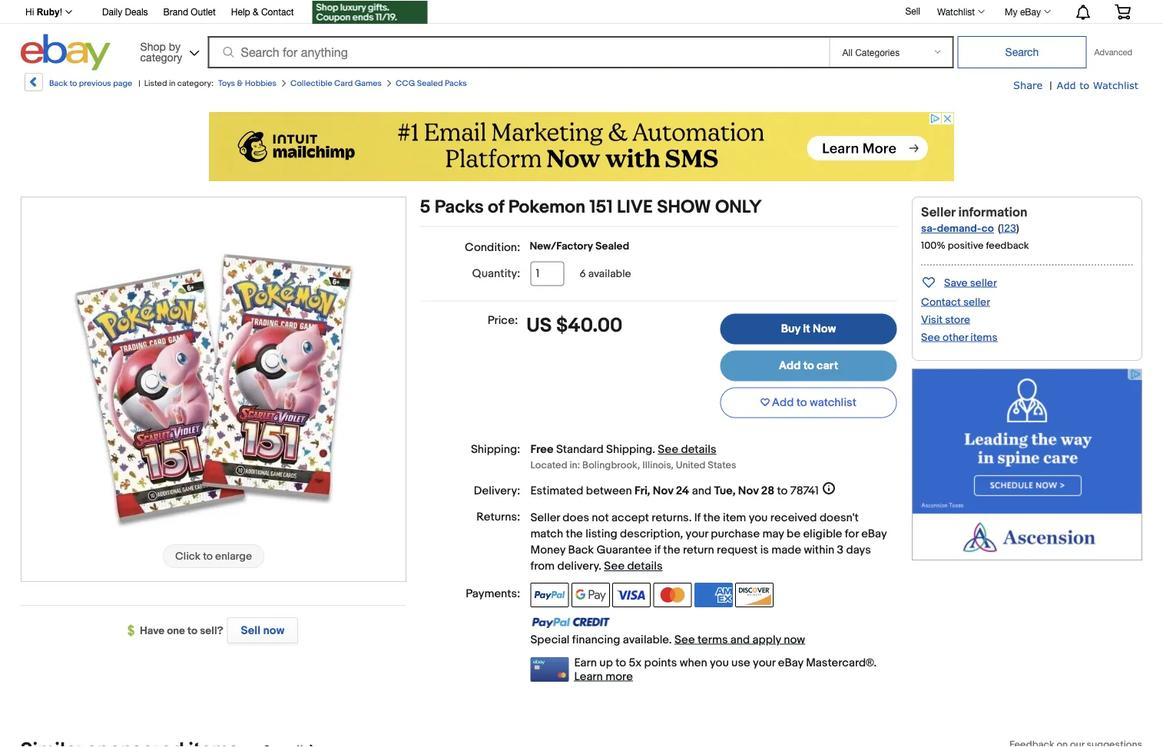 Task type: locate. For each thing, give the bounding box(es) containing it.
sealed inside 'us $40.00' main content
[[596, 240, 630, 253]]

sealed
[[417, 78, 443, 88], [596, 240, 630, 253]]

united
[[676, 460, 706, 472]]

delivery
[[558, 560, 599, 574]]

packs
[[445, 78, 467, 88], [435, 197, 484, 219]]

ebay right my
[[1021, 6, 1041, 17]]

. see details
[[599, 560, 663, 574]]

contact seller visit store see other items
[[921, 296, 998, 344]]

None text field
[[263, 743, 303, 748]]

description,
[[620, 528, 683, 541]]

1 horizontal spatial and
[[731, 633, 750, 647]]

1 vertical spatial add
[[779, 359, 801, 373]]

100%
[[921, 240, 946, 252]]

available
[[588, 267, 631, 281]]

use
[[732, 656, 751, 670]]

1 horizontal spatial back
[[568, 544, 594, 558]]

to left watchlist
[[797, 396, 807, 410]]

condition:
[[465, 241, 521, 254]]

sealed for ccg
[[417, 78, 443, 88]]

us $40.00
[[527, 314, 623, 338]]

previous
[[79, 78, 111, 88]]

not
[[592, 511, 609, 525]]

watchlist down advanced
[[1093, 79, 1139, 91]]

sealed up available
[[596, 240, 630, 253]]

0 horizontal spatial ebay
[[778, 656, 804, 670]]

0 vertical spatial sell
[[906, 5, 921, 16]]

watchlist inside share | add to watchlist
[[1093, 79, 1139, 91]]

| left listed
[[138, 78, 140, 88]]

0 vertical spatial seller
[[970, 277, 997, 290]]

nov
[[653, 484, 674, 498], [738, 484, 759, 498]]

0 vertical spatial packs
[[445, 78, 467, 88]]

doesn't
[[820, 511, 859, 525]]

your inside seller does not accept returns. if the item you received doesn't match the listing description, your purchase may be eligible for
[[686, 528, 709, 541]]

1 vertical spatial &
[[237, 78, 243, 88]]

toys & hobbies link
[[218, 78, 277, 88]]

sealed right ccg
[[417, 78, 443, 88]]

2 vertical spatial add
[[772, 396, 794, 410]]

0 horizontal spatial watchlist
[[938, 6, 975, 17]]

seller inside seller information sa-demand-co ( 123 ) 100% positive feedback
[[921, 204, 956, 221]]

1 vertical spatial and
[[731, 633, 750, 647]]

contact right help
[[261, 7, 294, 17]]

1 vertical spatial packs
[[435, 197, 484, 219]]

0 vertical spatial advertisement region
[[209, 112, 955, 181]]

2 vertical spatial ebay
[[778, 656, 804, 670]]

seller for does
[[531, 511, 560, 525]]

quantity:
[[472, 267, 521, 281]]

0 vertical spatial watchlist
[[938, 6, 975, 17]]

daily
[[102, 7, 122, 17]]

0 horizontal spatial seller
[[531, 511, 560, 525]]

back up delivery
[[568, 544, 594, 558]]

1 horizontal spatial sealed
[[596, 240, 630, 253]]

1 horizontal spatial watchlist
[[1093, 79, 1139, 91]]

special financing available. see terms and apply now
[[531, 633, 805, 647]]

master card image
[[654, 583, 692, 608]]

0 vertical spatial &
[[253, 7, 259, 17]]

to inside button
[[797, 396, 807, 410]]

sell for sell
[[906, 5, 921, 16]]

see down visit
[[921, 331, 941, 344]]

now right apply
[[784, 633, 805, 647]]

brand
[[163, 7, 188, 17]]

0 vertical spatial your
[[686, 528, 709, 541]]

learn
[[574, 670, 603, 684]]

1 horizontal spatial you
[[749, 511, 768, 525]]

ebay right for
[[862, 528, 887, 541]]

buy
[[781, 322, 801, 336]]

1 vertical spatial advertisement region
[[912, 369, 1143, 561]]

packs right 5
[[435, 197, 484, 219]]

1 horizontal spatial the
[[663, 544, 681, 558]]

1 horizontal spatial ebay
[[862, 528, 887, 541]]

free standard shipping . see details located in: bolingbrook, illinois, united states
[[531, 443, 737, 472]]

Quantity: text field
[[531, 262, 564, 286]]

help
[[231, 7, 250, 17]]

0 horizontal spatial you
[[710, 656, 729, 670]]

you left use
[[710, 656, 729, 670]]

listing
[[586, 528, 618, 541]]

fri,
[[635, 484, 651, 498]]

details down if
[[627, 560, 663, 574]]

see terms and apply now link
[[675, 633, 805, 647]]

now right sell? on the left of the page
[[263, 624, 285, 638]]

sell now
[[241, 624, 285, 638]]

outlet
[[191, 7, 216, 17]]

0 horizontal spatial |
[[138, 78, 140, 88]]

1 horizontal spatial .
[[653, 443, 656, 457]]

sell inside account navigation
[[906, 5, 921, 16]]

seller for information
[[921, 204, 956, 221]]

now inside 'us $40.00' main content
[[784, 633, 805, 647]]

back
[[49, 78, 68, 88], [568, 544, 594, 558]]

bolingbrook,
[[583, 460, 640, 472]]

ccg sealed packs link
[[396, 78, 467, 88]]

advertisement region
[[209, 112, 955, 181], [912, 369, 1143, 561]]

1 vertical spatial seller
[[531, 511, 560, 525]]

2 horizontal spatial ebay
[[1021, 6, 1041, 17]]

add to watchlist
[[772, 396, 857, 410]]

contact up visit store link
[[921, 296, 961, 309]]

0 vertical spatial the
[[704, 511, 721, 525]]

nov left the 24
[[653, 484, 674, 498]]

toys & hobbies
[[218, 78, 277, 88]]

add down "buy"
[[779, 359, 801, 373]]

& inside account navigation
[[253, 7, 259, 17]]

see up when
[[675, 633, 695, 647]]

. up 'illinois,'
[[653, 443, 656, 457]]

1 vertical spatial your
[[753, 656, 776, 670]]

1 vertical spatial seller
[[964, 296, 991, 309]]

0 horizontal spatial &
[[237, 78, 243, 88]]

my ebay link
[[997, 2, 1058, 21]]

sell left the watchlist link
[[906, 5, 921, 16]]

sealed for new/factory
[[596, 240, 630, 253]]

shop by category button
[[133, 34, 203, 67]]

watchlist inside account navigation
[[938, 6, 975, 17]]

0 horizontal spatial back
[[49, 78, 68, 88]]

1 vertical spatial ebay
[[862, 528, 887, 541]]

1 horizontal spatial contact
[[921, 296, 961, 309]]

0 vertical spatial seller
[[921, 204, 956, 221]]

& for help
[[253, 7, 259, 17]]

seller inside button
[[970, 277, 997, 290]]

see details link up united
[[658, 443, 717, 457]]

packs right ccg
[[445, 78, 467, 88]]

see other items link
[[921, 331, 998, 344]]

details
[[681, 443, 717, 457], [627, 560, 663, 574]]

123
[[1001, 222, 1017, 235]]

hobbies
[[245, 78, 277, 88]]

ccg sealed packs
[[396, 78, 467, 88]]

item
[[723, 511, 746, 525]]

share button
[[1014, 78, 1043, 92]]

| inside share | add to watchlist
[[1050, 79, 1053, 92]]

advertisement region for listed in category:
[[209, 112, 955, 181]]

1 vertical spatial back
[[568, 544, 594, 558]]

in
[[169, 78, 175, 88]]

!
[[60, 7, 62, 17]]

contact inside account navigation
[[261, 7, 294, 17]]

0 vertical spatial ebay
[[1021, 6, 1041, 17]]

seller right save
[[970, 277, 997, 290]]

you inside seller does not accept returns. if the item you received doesn't match the listing description, your purchase may be eligible for
[[749, 511, 768, 525]]

1 horizontal spatial &
[[253, 7, 259, 17]]

delivery:
[[474, 484, 521, 498]]

1 vertical spatial the
[[566, 528, 583, 541]]

none submit inside the shop by category banner
[[958, 36, 1087, 68]]

)
[[1017, 222, 1020, 235]]

see details link down guarantee
[[604, 560, 663, 574]]

you inside earn up to 5x points when you use your ebay mastercard®. learn more
[[710, 656, 729, 670]]

0 vertical spatial sealed
[[417, 78, 443, 88]]

guarantee
[[597, 544, 652, 558]]

ebay inside earn up to 5x points when you use your ebay mastercard®. learn more
[[778, 656, 804, 670]]

0 horizontal spatial contact
[[261, 7, 294, 17]]

and right the 24
[[692, 484, 712, 498]]

& right "toys"
[[237, 78, 243, 88]]

seller does not accept returns. if the item you received doesn't match the listing description, your purchase may be eligible for
[[531, 511, 862, 541]]

1 vertical spatial sealed
[[596, 240, 630, 253]]

2 vertical spatial the
[[663, 544, 681, 558]]

1 vertical spatial contact
[[921, 296, 961, 309]]

earn
[[574, 656, 597, 670]]

sell link
[[899, 5, 928, 16]]

to inside share | add to watchlist
[[1080, 79, 1090, 91]]

0 vertical spatial .
[[653, 443, 656, 457]]

1 nov from the left
[[653, 484, 674, 498]]

0 horizontal spatial sell
[[241, 624, 261, 638]]

is
[[761, 544, 769, 558]]

in:
[[570, 460, 580, 472]]

add down add to cart link
[[772, 396, 794, 410]]

1 vertical spatial sell
[[241, 624, 261, 638]]

watchlist right sell link
[[938, 6, 975, 17]]

0 horizontal spatial details
[[627, 560, 663, 574]]

ebay down apply
[[778, 656, 804, 670]]

contact inside contact seller visit store see other items
[[921, 296, 961, 309]]

within
[[804, 544, 835, 558]]

(
[[998, 222, 1001, 235]]

to left cart
[[804, 359, 814, 373]]

terms
[[698, 633, 728, 647]]

0 horizontal spatial and
[[692, 484, 712, 498]]

seller for contact
[[964, 296, 991, 309]]

1 vertical spatial .
[[599, 560, 602, 574]]

details up united
[[681, 443, 717, 457]]

paypal image
[[531, 583, 569, 608]]

add to watchlist button
[[720, 388, 897, 418]]

1 horizontal spatial nov
[[738, 484, 759, 498]]

1 horizontal spatial |
[[1050, 79, 1053, 92]]

1 horizontal spatial sell
[[906, 5, 921, 16]]

0 horizontal spatial nov
[[653, 484, 674, 498]]

daily deals link
[[102, 4, 148, 21]]

if
[[655, 544, 661, 558]]

back left previous
[[49, 78, 68, 88]]

one
[[167, 625, 185, 638]]

to down the advanced link
[[1080, 79, 1090, 91]]

0 vertical spatial add
[[1057, 79, 1076, 91]]

now
[[813, 322, 836, 336]]

your shopping cart image
[[1114, 4, 1132, 19]]

. down guarantee
[[599, 560, 602, 574]]

add right share
[[1057, 79, 1076, 91]]

0 vertical spatial back
[[49, 78, 68, 88]]

sell right sell? on the left of the page
[[241, 624, 261, 638]]

your down if
[[686, 528, 709, 541]]

1 horizontal spatial your
[[753, 656, 776, 670]]

the
[[704, 511, 721, 525], [566, 528, 583, 541], [663, 544, 681, 558]]

add to cart link
[[720, 351, 897, 382]]

cart
[[817, 359, 839, 373]]

you up may
[[749, 511, 768, 525]]

0 vertical spatial you
[[749, 511, 768, 525]]

to left 5x
[[616, 656, 626, 670]]

your down apply
[[753, 656, 776, 670]]

1 vertical spatial see details link
[[604, 560, 663, 574]]

to right one
[[188, 625, 198, 638]]

for
[[845, 528, 859, 541]]

packs inside 'us $40.00' main content
[[435, 197, 484, 219]]

| right share button
[[1050, 79, 1053, 92]]

see up 'illinois,'
[[658, 443, 679, 457]]

1 horizontal spatial now
[[784, 633, 805, 647]]

discover image
[[736, 583, 774, 608]]

3
[[837, 544, 844, 558]]

by
[[169, 40, 181, 53]]

0 vertical spatial and
[[692, 484, 712, 498]]

seller inside contact seller visit store see other items
[[964, 296, 991, 309]]

your
[[686, 528, 709, 541], [753, 656, 776, 670]]

seller up match
[[531, 511, 560, 525]]

0 horizontal spatial your
[[686, 528, 709, 541]]

seller inside seller does not accept returns. if the item you received doesn't match the listing description, your purchase may be eligible for
[[531, 511, 560, 525]]

0 horizontal spatial sealed
[[417, 78, 443, 88]]

1 vertical spatial watchlist
[[1093, 79, 1139, 91]]

add inside share | add to watchlist
[[1057, 79, 1076, 91]]

1 horizontal spatial details
[[681, 443, 717, 457]]

1 vertical spatial you
[[710, 656, 729, 670]]

nov left 28 at the bottom
[[738, 484, 759, 498]]

store
[[945, 314, 971, 327]]

0 vertical spatial details
[[681, 443, 717, 457]]

buy it now link
[[720, 314, 897, 345]]

ebay mastercard image
[[531, 658, 569, 682]]

to inside earn up to 5x points when you use your ebay mastercard®. learn more
[[616, 656, 626, 670]]

and up use
[[731, 633, 750, 647]]

$40.00
[[556, 314, 623, 338]]

help & contact link
[[231, 4, 294, 21]]

151
[[590, 197, 613, 219]]

seller up 'sa-'
[[921, 204, 956, 221]]

0 horizontal spatial now
[[263, 624, 285, 638]]

0 vertical spatial contact
[[261, 7, 294, 17]]

ebay inside ebay money back guarantee
[[862, 528, 887, 541]]

add inside button
[[772, 396, 794, 410]]

seller down save seller
[[964, 296, 991, 309]]

standard
[[556, 443, 604, 457]]

None submit
[[958, 36, 1087, 68]]

it
[[803, 322, 811, 336]]

& right help
[[253, 7, 259, 17]]

1 horizontal spatial seller
[[921, 204, 956, 221]]



Task type: describe. For each thing, give the bounding box(es) containing it.
earn up to 5x points when you use your ebay mastercard®. learn more
[[574, 656, 877, 684]]

paypal credit image
[[531, 617, 611, 629]]

buy it now
[[781, 322, 836, 336]]

sell for sell now
[[241, 624, 261, 638]]

sa-demand-co link
[[921, 222, 994, 236]]

78741
[[791, 484, 819, 498]]

watchlist link
[[929, 2, 992, 21]]

from
[[531, 560, 555, 574]]

financing
[[572, 633, 621, 647]]

my
[[1005, 6, 1018, 17]]

other
[[943, 331, 969, 344]]

us $40.00 main content
[[420, 197, 899, 684]]

Search for anything text field
[[210, 38, 827, 67]]

if
[[695, 511, 701, 525]]

your inside earn up to 5x points when you use your ebay mastercard®. learn more
[[753, 656, 776, 670]]

live
[[617, 197, 653, 219]]

shipping:
[[471, 443, 521, 457]]

add for add to cart
[[779, 359, 801, 373]]

5 packs of pokemon 151  live show only - picture 1 of 1 image
[[22, 196, 406, 580]]

google pay image
[[572, 583, 610, 608]]

special
[[531, 633, 570, 647]]

collectible
[[291, 78, 332, 88]]

seller information sa-demand-co ( 123 ) 100% positive feedback
[[921, 204, 1030, 252]]

purchase
[[711, 528, 760, 541]]

back inside ebay money back guarantee
[[568, 544, 594, 558]]

co
[[982, 222, 994, 236]]

points
[[644, 656, 677, 670]]

apply
[[753, 633, 781, 647]]

available.
[[623, 633, 672, 647]]

28
[[761, 484, 775, 498]]

2 nov from the left
[[738, 484, 759, 498]]

ebay money back guarantee
[[531, 528, 887, 558]]

hi
[[25, 7, 34, 17]]

add to cart
[[779, 359, 839, 373]]

sell now link
[[223, 618, 298, 644]]

seller for save
[[970, 277, 997, 290]]

dollar sign image
[[128, 625, 140, 638]]

free
[[531, 443, 554, 457]]

eligible
[[803, 528, 843, 541]]

| listed in category:
[[138, 78, 214, 88]]

add to watchlist link
[[1057, 78, 1139, 92]]

add for add to watchlist
[[772, 396, 794, 410]]

pokemon
[[508, 197, 586, 219]]

visit
[[921, 314, 943, 327]]

to left previous
[[70, 78, 77, 88]]

. inside free standard shipping . see details located in: bolingbrook, illinois, united states
[[653, 443, 656, 457]]

card
[[334, 78, 353, 88]]

accept
[[612, 511, 649, 525]]

learn more link
[[574, 670, 633, 684]]

see inside free standard shipping . see details located in: bolingbrook, illinois, united states
[[658, 443, 679, 457]]

sell?
[[200, 625, 223, 638]]

back to previous page link
[[23, 73, 132, 97]]

ccg
[[396, 78, 415, 88]]

does
[[563, 511, 589, 525]]

123 link
[[1001, 222, 1017, 235]]

new/factory sealed
[[530, 240, 630, 253]]

see inside contact seller visit store see other items
[[921, 331, 941, 344]]

get the coupon image
[[312, 1, 428, 24]]

match
[[531, 528, 563, 541]]

more
[[606, 670, 633, 684]]

the inside if the return request is made within 3 days from delivery
[[663, 544, 681, 558]]

have one to sell?
[[140, 625, 223, 638]]

of
[[488, 197, 504, 219]]

0 horizontal spatial the
[[566, 528, 583, 541]]

see down guarantee
[[604, 560, 625, 574]]

toys
[[218, 78, 235, 88]]

details inside free standard shipping . see details located in: bolingbrook, illinois, united states
[[681, 443, 717, 457]]

and for 24
[[692, 484, 712, 498]]

illinois,
[[643, 460, 674, 472]]

payments:
[[466, 587, 521, 601]]

us
[[527, 314, 552, 338]]

visa image
[[613, 583, 651, 608]]

american express image
[[695, 583, 733, 608]]

price:
[[488, 314, 518, 328]]

collectible card games link
[[291, 78, 382, 88]]

advertisement region for (
[[912, 369, 1143, 561]]

ebay inside account navigation
[[1021, 6, 1041, 17]]

return
[[683, 544, 715, 558]]

0 horizontal spatial .
[[599, 560, 602, 574]]

save
[[945, 277, 968, 290]]

back to previous page
[[49, 78, 132, 88]]

items
[[971, 331, 998, 344]]

and for terms
[[731, 633, 750, 647]]

& for toys
[[237, 78, 243, 88]]

account navigation
[[17, 0, 1143, 26]]

money
[[531, 544, 566, 558]]

shipping
[[606, 443, 653, 457]]

estimated
[[531, 484, 584, 498]]

returns:
[[477, 510, 521, 524]]

to right 28 at the bottom
[[777, 484, 788, 498]]

2 horizontal spatial the
[[704, 511, 721, 525]]

have
[[140, 625, 165, 638]]

page
[[113, 78, 132, 88]]

my ebay
[[1005, 6, 1041, 17]]

shop by category banner
[[17, 0, 1143, 75]]

days
[[847, 544, 871, 558]]

0 vertical spatial see details link
[[658, 443, 717, 457]]

up
[[600, 656, 613, 670]]

estimated between fri, nov 24 and tue, nov 28 to 78741
[[531, 484, 819, 498]]

save seller button
[[921, 274, 997, 291]]

listed
[[144, 78, 167, 88]]

new/factory
[[530, 240, 593, 253]]

now inside sell now link
[[263, 624, 285, 638]]

feedback
[[986, 240, 1030, 252]]

1 vertical spatial details
[[627, 560, 663, 574]]

received
[[771, 511, 817, 525]]



Task type: vqa. For each thing, say whether or not it's contained in the screenshot.
the bottommost stores
no



